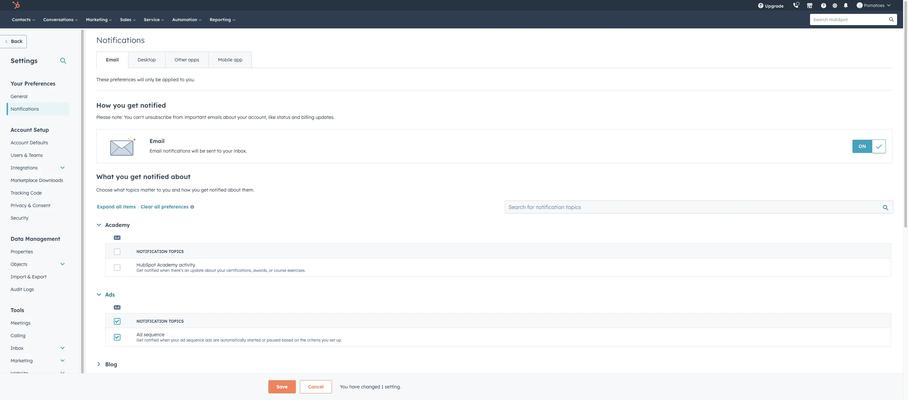 Task type: locate. For each thing, give the bounding box(es) containing it.
1 vertical spatial and
[[172, 187, 180, 193]]

your inside hubspot academy activity get notified when there's an update about your certifications, awards, or course exercises.
[[217, 268, 225, 273]]

notification topics for academy
[[137, 250, 184, 255]]

you left can't on the top left of the page
[[124, 115, 132, 120]]

paused
[[267, 338, 281, 343]]

you up clear all preferences at left bottom
[[162, 187, 171, 193]]

reporting link
[[206, 11, 239, 28]]

all right "clear"
[[154, 204, 160, 210]]

calling icon image
[[793, 3, 799, 9]]

about inside hubspot academy activity get notified when there's an update about your certifications, awards, or course exercises.
[[205, 268, 216, 273]]

& left export
[[27, 274, 31, 280]]

caret image for blog
[[98, 363, 100, 367]]

& right users
[[24, 153, 27, 159]]

0 vertical spatial &
[[24, 153, 27, 159]]

notification up ad
[[137, 319, 167, 324]]

contacts link
[[8, 11, 39, 28]]

note:
[[112, 115, 123, 120]]

to right matter
[[157, 187, 161, 193]]

topics up ad
[[169, 319, 184, 324]]

based
[[282, 338, 293, 343]]

get up can't on the top left of the page
[[127, 101, 138, 110]]

0 vertical spatial account
[[11, 127, 32, 133]]

account setup element
[[7, 126, 69, 225]]

0 horizontal spatial be
[[156, 77, 161, 83]]

account inside account defaults link
[[11, 140, 28, 146]]

2 account from the top
[[11, 140, 28, 146]]

0 vertical spatial notification
[[137, 250, 167, 255]]

downloads
[[39, 178, 63, 184]]

meetings
[[11, 321, 30, 327]]

website
[[11, 371, 28, 377]]

back
[[11, 38, 22, 44]]

2 when from the top
[[160, 338, 170, 343]]

your left 'inbox.'
[[223, 148, 233, 154]]

academy
[[105, 222, 130, 229], [157, 262, 178, 268]]

1 horizontal spatial all
[[154, 204, 160, 210]]

notified inside ad sequence get notified when your ad sequence ads are automatically started or paused based on the criteria you set up.
[[144, 338, 159, 343]]

1 vertical spatial when
[[160, 338, 170, 343]]

and left how
[[172, 187, 180, 193]]

and left the billing
[[292, 115, 300, 120]]

or right 'started'
[[262, 338, 266, 343]]

notified up matter
[[143, 173, 169, 181]]

0 horizontal spatial academy
[[105, 222, 130, 229]]

0 vertical spatial get
[[137, 268, 143, 273]]

navigation
[[96, 52, 252, 68]]

marketplaces button
[[803, 0, 817, 11]]

0 horizontal spatial marketing
[[11, 358, 33, 364]]

automatically
[[220, 338, 246, 343]]

0 vertical spatial when
[[160, 268, 170, 273]]

account up users
[[11, 140, 28, 146]]

inbox
[[11, 346, 23, 352]]

1 vertical spatial get
[[137, 338, 143, 343]]

academy left activity
[[157, 262, 178, 268]]

calling link
[[7, 330, 69, 343]]

& for teams
[[24, 153, 27, 159]]

1 vertical spatial preferences
[[161, 204, 189, 210]]

2 all from the left
[[154, 204, 160, 210]]

be right only
[[156, 77, 161, 83]]

notifications down "sales"
[[96, 35, 145, 45]]

0 vertical spatial preferences
[[110, 77, 136, 83]]

tracking code
[[11, 190, 42, 196]]

0 horizontal spatial or
[[262, 338, 266, 343]]

account up account defaults
[[11, 127, 32, 133]]

data management element
[[7, 236, 69, 296]]

2 notification from the top
[[137, 319, 167, 324]]

caret image left blog
[[98, 363, 100, 367]]

0 vertical spatial to
[[180, 77, 184, 83]]

1 horizontal spatial be
[[200, 148, 205, 154]]

these preferences will only be applied to you.
[[96, 77, 195, 83]]

2 horizontal spatial to
[[217, 148, 222, 154]]

will
[[137, 77, 144, 83], [192, 148, 198, 154]]

to right sent
[[217, 148, 222, 154]]

marketing
[[86, 17, 109, 22], [11, 358, 33, 364]]

tyler black image
[[857, 2, 863, 8]]

0 vertical spatial and
[[292, 115, 300, 120]]

an
[[185, 268, 189, 273]]

get
[[127, 101, 138, 110], [130, 173, 141, 181], [201, 187, 208, 193]]

about right "update"
[[205, 268, 216, 273]]

you
[[113, 101, 125, 110], [116, 173, 128, 181], [162, 187, 171, 193], [192, 187, 200, 193], [322, 338, 329, 343]]

when inside ad sequence get notified when your ad sequence ads are automatically started or paused based on the criteria you set up.
[[160, 338, 170, 343]]

when left there's
[[160, 268, 170, 273]]

0 horizontal spatial and
[[172, 187, 180, 193]]

preferences right these
[[110, 77, 136, 83]]

when left ad
[[160, 338, 170, 343]]

sales link
[[116, 11, 140, 28]]

1 vertical spatial get
[[130, 173, 141, 181]]

1 vertical spatial account
[[11, 140, 28, 146]]

mobile app
[[218, 57, 242, 63]]

notification topics
[[137, 250, 184, 255], [137, 319, 184, 324]]

criteria
[[307, 338, 321, 343]]

notifications image
[[843, 3, 849, 9]]

marketplaces image
[[807, 3, 813, 9]]

preferences inside button
[[161, 204, 189, 210]]

notification topics up "hubspot"
[[137, 250, 184, 255]]

how
[[96, 101, 111, 110]]

topics right what
[[126, 187, 139, 193]]

0 horizontal spatial sequence
[[144, 332, 164, 338]]

users & teams link
[[7, 149, 69, 162]]

preferences down the choose what topics matter to you and how you get notified about them.
[[161, 204, 189, 210]]

notified left there's
[[144, 268, 159, 273]]

you left have
[[340, 385, 348, 391]]

1 horizontal spatial notifications
[[96, 35, 145, 45]]

notified right ad
[[144, 338, 159, 343]]

account for account defaults
[[11, 140, 28, 146]]

hubspot academy activity get notified when there's an update about your certifications, awards, or course exercises.
[[137, 262, 305, 273]]

get inside ad sequence get notified when your ad sequence ads are automatically started or paused based on the criteria you set up.
[[137, 338, 143, 343]]

0 vertical spatial caret image
[[97, 294, 101, 296]]

privacy & consent
[[11, 203, 50, 209]]

or left course
[[269, 268, 273, 273]]

import & export link
[[7, 271, 69, 284]]

notification for ads
[[137, 319, 167, 324]]

1 account from the top
[[11, 127, 32, 133]]

be left sent
[[200, 148, 205, 154]]

1 vertical spatial caret image
[[98, 363, 100, 367]]

email up these
[[106, 57, 119, 63]]

1 vertical spatial notifications
[[11, 106, 39, 112]]

general
[[11, 94, 28, 100]]

0 horizontal spatial all
[[116, 204, 122, 210]]

0 horizontal spatial will
[[137, 77, 144, 83]]

2 vertical spatial topics
[[169, 319, 184, 324]]

applied
[[162, 77, 179, 83]]

tools
[[11, 308, 24, 314]]

2 vertical spatial &
[[27, 274, 31, 280]]

Search for notification topics search field
[[505, 201, 894, 214]]

0 vertical spatial or
[[269, 268, 273, 273]]

marketing left "sales"
[[86, 17, 109, 22]]

import
[[11, 274, 26, 280]]

get right how
[[201, 187, 208, 193]]

email notifications will be sent to your inbox.
[[150, 148, 247, 154]]

notification up "hubspot"
[[137, 250, 167, 255]]

about right emails
[[223, 115, 236, 120]]

caret image
[[97, 294, 101, 296], [98, 363, 100, 367]]

1 vertical spatial topics
[[169, 250, 184, 255]]

email left "notifications"
[[150, 148, 162, 154]]

you have changed 1 setting.
[[340, 385, 401, 391]]

account for account setup
[[11, 127, 32, 133]]

tools element
[[7, 307, 69, 401]]

1 horizontal spatial to
[[180, 77, 184, 83]]

your left certifications,
[[217, 268, 225, 273]]

2 vertical spatial to
[[157, 187, 161, 193]]

automation link
[[168, 11, 206, 28]]

0 vertical spatial notifications
[[96, 35, 145, 45]]

0 horizontal spatial preferences
[[110, 77, 136, 83]]

certifications,
[[227, 268, 252, 273]]

sequence
[[144, 332, 164, 338], [186, 338, 204, 343]]

1 vertical spatial &
[[28, 203, 31, 209]]

about
[[223, 115, 236, 120], [171, 173, 191, 181], [228, 187, 241, 193], [205, 268, 216, 273]]

notified up the unsubscribe
[[140, 101, 166, 110]]

1 vertical spatial notification
[[137, 319, 167, 324]]

items
[[123, 204, 136, 210]]

1 horizontal spatial will
[[192, 148, 198, 154]]

you up note:
[[113, 101, 125, 110]]

hubspot link
[[8, 1, 25, 9]]

logs
[[23, 287, 34, 293]]

pomatoes
[[864, 3, 885, 8]]

menu
[[753, 0, 895, 11]]

1 horizontal spatial or
[[269, 268, 273, 273]]

1 vertical spatial be
[[200, 148, 205, 154]]

0 vertical spatial get
[[127, 101, 138, 110]]

what
[[114, 187, 125, 193]]

get up matter
[[130, 173, 141, 181]]

1 get from the top
[[137, 268, 143, 273]]

you left set at the left of the page
[[322, 338, 329, 343]]

1 when from the top
[[160, 268, 170, 273]]

0 horizontal spatial you
[[124, 115, 132, 120]]

2 get from the top
[[137, 338, 143, 343]]

when
[[160, 268, 170, 273], [160, 338, 170, 343]]

2 vertical spatial get
[[201, 187, 208, 193]]

all for expand
[[116, 204, 122, 210]]

how
[[182, 187, 190, 193]]

topics up activity
[[169, 250, 184, 255]]

email
[[106, 57, 119, 63], [150, 138, 165, 145], [150, 148, 162, 154]]

1 horizontal spatial and
[[292, 115, 300, 120]]

ad
[[180, 338, 185, 343]]

marketing up the website
[[11, 358, 33, 364]]

1 horizontal spatial academy
[[157, 262, 178, 268]]

1 horizontal spatial you
[[340, 385, 348, 391]]

will left sent
[[192, 148, 198, 154]]

code
[[30, 190, 42, 196]]

1 vertical spatial to
[[217, 148, 222, 154]]

1 horizontal spatial marketing
[[86, 17, 109, 22]]

1 notification from the top
[[137, 250, 167, 255]]

notifications down general
[[11, 106, 39, 112]]

1 all from the left
[[116, 204, 122, 210]]

1 vertical spatial marketing
[[11, 358, 33, 364]]

you.
[[186, 77, 195, 83]]

security link
[[7, 212, 69, 225]]

1 vertical spatial notification topics
[[137, 319, 184, 324]]

expand
[[97, 204, 115, 210]]

0 vertical spatial be
[[156, 77, 161, 83]]

0 vertical spatial will
[[137, 77, 144, 83]]

calling icon button
[[790, 1, 802, 10]]

notified for ad sequence get notified when your ad sequence ads are automatically started or paused based on the criteria you set up.
[[144, 338, 159, 343]]

menu item
[[788, 0, 790, 11]]

& right privacy
[[28, 203, 31, 209]]

0 horizontal spatial to
[[157, 187, 161, 193]]

please note: you can't unsubscribe from important emails about your account, like status and billing updates.
[[96, 115, 335, 120]]

1 horizontal spatial preferences
[[161, 204, 189, 210]]

all inside button
[[154, 204, 160, 210]]

to left you.
[[180, 77, 184, 83]]

your left ad
[[171, 338, 179, 343]]

calling
[[11, 333, 25, 339]]

2 notification topics from the top
[[137, 319, 184, 324]]

notification topics for ads
[[137, 319, 184, 324]]

1 notification topics from the top
[[137, 250, 184, 255]]

caret image for ads
[[97, 294, 101, 296]]

audit logs link
[[7, 284, 69, 296]]

caret image
[[97, 224, 101, 226]]

will left only
[[137, 77, 144, 83]]

them.
[[242, 187, 254, 193]]

you right how
[[192, 187, 200, 193]]

all
[[116, 204, 122, 210], [154, 204, 160, 210]]

0 horizontal spatial notifications
[[11, 106, 39, 112]]

0 vertical spatial notification topics
[[137, 250, 184, 255]]

all left items
[[116, 204, 122, 210]]

or inside hubspot academy activity get notified when there's an update about your certifications, awards, or course exercises.
[[269, 268, 273, 273]]

email up "notifications"
[[150, 138, 165, 145]]

cancel button
[[300, 381, 332, 394]]

defaults
[[30, 140, 48, 146]]

caret image inside blog dropdown button
[[98, 363, 100, 367]]

1 vertical spatial academy
[[157, 262, 178, 268]]

notification topics up ad
[[137, 319, 184, 324]]

academy down expand all items
[[105, 222, 130, 229]]

have
[[349, 385, 360, 391]]

& inside data management element
[[27, 274, 31, 280]]

conversations link
[[39, 11, 82, 28]]

caret image left ads
[[97, 294, 101, 296]]

service
[[144, 17, 161, 22]]

general link
[[7, 90, 69, 103]]

0 vertical spatial email
[[106, 57, 119, 63]]

caret image inside ads dropdown button
[[97, 294, 101, 296]]

how you get notified
[[96, 101, 166, 110]]

0 vertical spatial marketing
[[86, 17, 109, 22]]

clear all preferences button
[[141, 204, 197, 212]]

1 vertical spatial or
[[262, 338, 266, 343]]

1 vertical spatial will
[[192, 148, 198, 154]]



Task type: vqa. For each thing, say whether or not it's contained in the screenshot.
DATA
yes



Task type: describe. For each thing, give the bounding box(es) containing it.
& for export
[[27, 274, 31, 280]]

tracking code link
[[7, 187, 69, 200]]

marketing button
[[7, 355, 69, 368]]

notified for how you get notified
[[140, 101, 166, 110]]

notified for what you get notified about
[[143, 173, 169, 181]]

marketing inside button
[[11, 358, 33, 364]]

settings
[[11, 57, 38, 65]]

blog button
[[98, 362, 891, 368]]

about left the them.
[[228, 187, 241, 193]]

will for be
[[192, 148, 198, 154]]

marketplace
[[11, 178, 38, 184]]

started
[[247, 338, 261, 343]]

app
[[234, 57, 242, 63]]

from
[[173, 115, 183, 120]]

upgrade image
[[758, 3, 764, 9]]

your left account,
[[237, 115, 247, 120]]

automation
[[172, 17, 199, 22]]

ads
[[205, 338, 212, 343]]

hubspot
[[137, 262, 156, 268]]

choose what topics matter to you and how you get notified about them.
[[96, 187, 254, 193]]

on
[[294, 338, 299, 343]]

your preferences element
[[7, 80, 69, 116]]

upgrade
[[765, 3, 784, 9]]

updates.
[[316, 115, 335, 120]]

all for clear
[[154, 204, 160, 210]]

0 vertical spatial you
[[124, 115, 132, 120]]

are
[[213, 338, 219, 343]]

1 vertical spatial you
[[340, 385, 348, 391]]

blog
[[105, 362, 117, 368]]

mobile app button
[[208, 52, 252, 68]]

users
[[11, 153, 23, 159]]

export
[[32, 274, 47, 280]]

teams
[[29, 153, 43, 159]]

settings image
[[832, 3, 838, 9]]

will for only
[[137, 77, 144, 83]]

other
[[175, 57, 187, 63]]

what
[[96, 173, 114, 181]]

your inside ad sequence get notified when your ad sequence ads are automatically started or paused based on the criteria you set up.
[[171, 338, 179, 343]]

service link
[[140, 11, 168, 28]]

clear all preferences
[[141, 204, 189, 210]]

account,
[[248, 115, 267, 120]]

setup
[[34, 127, 49, 133]]

activity
[[179, 262, 195, 268]]

exercises.
[[288, 268, 305, 273]]

course
[[274, 268, 286, 273]]

you up what
[[116, 173, 128, 181]]

sent
[[207, 148, 216, 154]]

integrations button
[[7, 162, 69, 174]]

academy inside hubspot academy activity get notified when there's an update about your certifications, awards, or course exercises.
[[157, 262, 178, 268]]

marketplace downloads link
[[7, 174, 69, 187]]

objects button
[[7, 259, 69, 271]]

navigation containing email
[[96, 52, 252, 68]]

ad
[[137, 332, 142, 338]]

choose
[[96, 187, 113, 193]]

clear
[[141, 204, 153, 210]]

save button
[[268, 381, 296, 394]]

Search HubSpot search field
[[810, 14, 891, 25]]

0 vertical spatial topics
[[126, 187, 139, 193]]

objects
[[11, 262, 27, 268]]

account defaults link
[[7, 137, 69, 149]]

meetings link
[[7, 317, 69, 330]]

email inside button
[[106, 57, 119, 63]]

the
[[300, 338, 306, 343]]

integrations
[[11, 165, 38, 171]]

import & export
[[11, 274, 47, 280]]

expand all items
[[97, 204, 136, 210]]

when inside hubspot academy activity get notified when there's an update about your certifications, awards, or course exercises.
[[160, 268, 170, 273]]

account defaults
[[11, 140, 48, 146]]

help image
[[821, 3, 827, 9]]

& for consent
[[28, 203, 31, 209]]

account setup
[[11, 127, 49, 133]]

on
[[859, 144, 866, 150]]

notifications inside notifications link
[[11, 106, 39, 112]]

1
[[381, 385, 384, 391]]

notification for academy
[[137, 250, 167, 255]]

preferences
[[24, 80, 55, 87]]

mobile
[[218, 57, 232, 63]]

marketing link
[[82, 11, 116, 28]]

notified inside hubspot academy activity get notified when there's an update about your certifications, awards, or course exercises.
[[144, 268, 159, 273]]

notifications
[[163, 148, 190, 154]]

get inside hubspot academy activity get notified when there's an update about your certifications, awards, or course exercises.
[[137, 268, 143, 273]]

users & teams
[[11, 153, 43, 159]]

about up how
[[171, 173, 191, 181]]

ads button
[[97, 292, 891, 299]]

website button
[[7, 368, 69, 380]]

academy button
[[97, 222, 891, 229]]

conversations
[[43, 17, 75, 22]]

desktop button
[[128, 52, 165, 68]]

consent
[[33, 203, 50, 209]]

1 horizontal spatial sequence
[[186, 338, 204, 343]]

contacts
[[12, 17, 32, 22]]

get for notifications
[[127, 101, 138, 110]]

only
[[145, 77, 154, 83]]

you inside ad sequence get notified when your ad sequence ads are automatically started or paused based on the criteria you set up.
[[322, 338, 329, 343]]

other apps button
[[165, 52, 208, 68]]

topics for academy
[[169, 250, 184, 255]]

tracking
[[11, 190, 29, 196]]

search image
[[889, 17, 894, 22]]

desktop
[[138, 57, 156, 63]]

get for how you get notified
[[130, 173, 141, 181]]

notifications link
[[7, 103, 69, 116]]

notified left the them.
[[210, 187, 226, 193]]

your
[[11, 80, 23, 87]]

apps
[[188, 57, 199, 63]]

unsubscribe
[[145, 115, 171, 120]]

hubspot image
[[12, 1, 20, 9]]

or inside ad sequence get notified when your ad sequence ads are automatically started or paused based on the criteria you set up.
[[262, 338, 266, 343]]

back link
[[0, 35, 27, 48]]

awards,
[[253, 268, 268, 273]]

1 vertical spatial email
[[150, 138, 165, 145]]

menu containing pomatoes
[[753, 0, 895, 11]]

data management
[[11, 236, 60, 243]]

management
[[25, 236, 60, 243]]

status
[[277, 115, 290, 120]]

cancel
[[308, 385, 324, 391]]

topics for ads
[[169, 319, 184, 324]]

2 vertical spatial email
[[150, 148, 162, 154]]

save
[[277, 385, 288, 391]]

ads
[[105, 292, 115, 299]]

up.
[[336, 338, 342, 343]]

0 vertical spatial academy
[[105, 222, 130, 229]]

email button
[[97, 52, 128, 68]]



